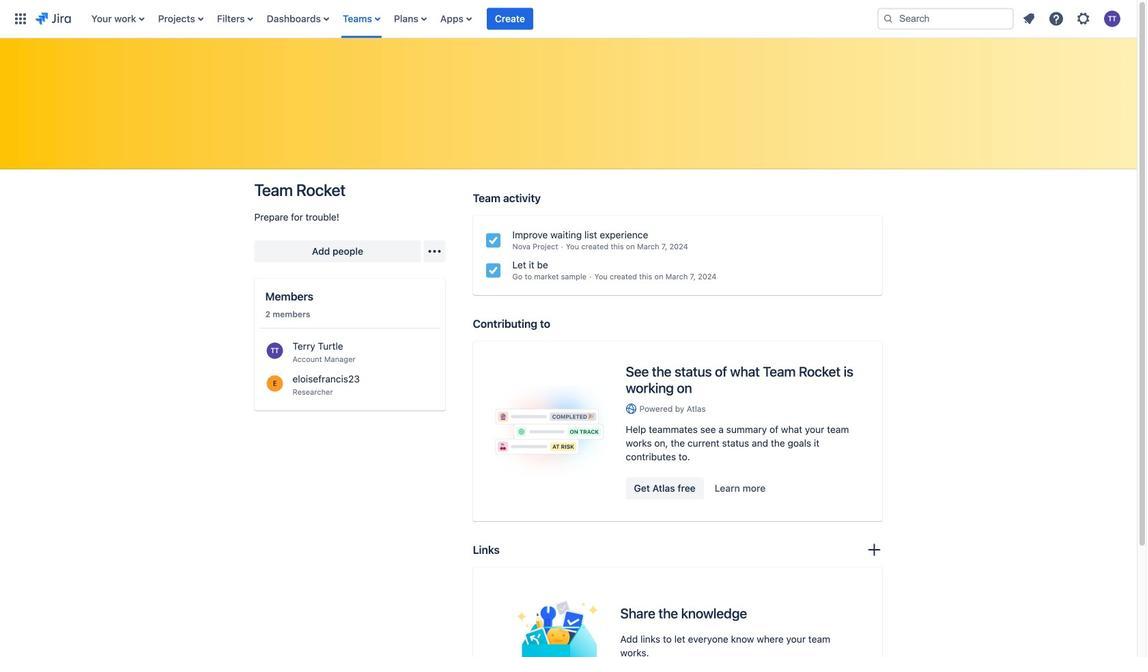Task type: locate. For each thing, give the bounding box(es) containing it.
banner
[[0, 0, 1138, 38]]

jira image
[[36, 11, 71, 27], [36, 11, 71, 27]]

primary element
[[8, 0, 867, 38]]

list
[[85, 0, 867, 38], [1017, 6, 1129, 31]]

search image
[[883, 13, 894, 24]]

appswitcher icon image
[[12, 11, 29, 27]]

group
[[626, 478, 774, 500]]

notifications image
[[1021, 11, 1038, 27]]

None search field
[[878, 8, 1015, 30]]

list item
[[487, 0, 534, 38]]

0 horizontal spatial list
[[85, 0, 867, 38]]

help image
[[1049, 11, 1065, 27]]

more information about this user image
[[293, 340, 435, 353]]

actions image
[[427, 243, 443, 260]]

atlas image
[[626, 403, 637, 414]]



Task type: vqa. For each thing, say whether or not it's contained in the screenshot.
'Terms Of Use'
no



Task type: describe. For each thing, give the bounding box(es) containing it.
1 horizontal spatial list
[[1017, 6, 1129, 31]]

Search field
[[878, 8, 1015, 30]]

your profile and settings image
[[1105, 11, 1121, 27]]

settings image
[[1076, 11, 1092, 27]]

add link image
[[867, 542, 883, 558]]



